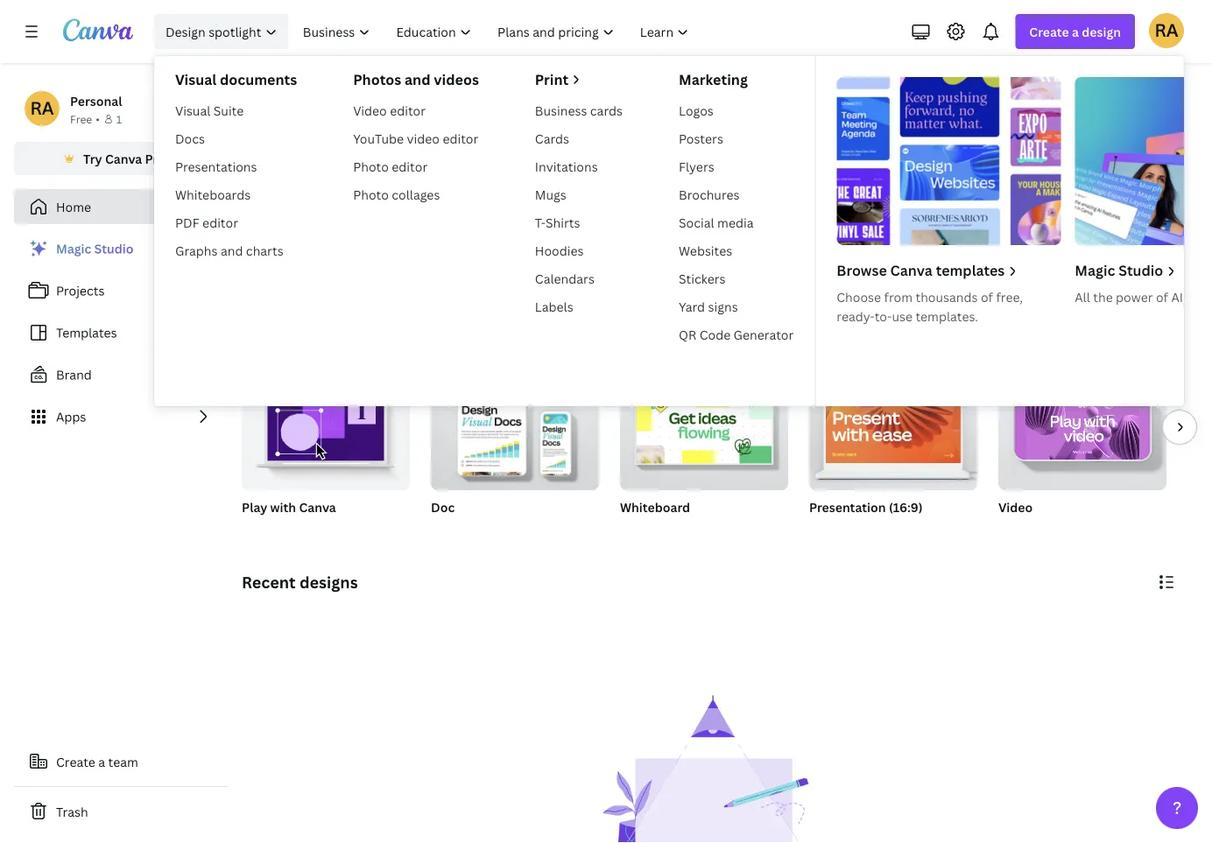 Task type: vqa. For each thing, say whether or not it's contained in the screenshot.
group associated with Presentation (16:9)
yes



Task type: locate. For each thing, give the bounding box(es) containing it.
magic studio inside list
[[56, 241, 134, 257]]

business cards
[[535, 102, 623, 119]]

canva right try
[[105, 150, 142, 167]]

you
[[653, 104, 705, 142]]

designs
[[300, 572, 358, 593]]

print up from
[[873, 273, 898, 287]]

0 vertical spatial social media
[[679, 214, 754, 231]]

0 vertical spatial create
[[1030, 23, 1070, 40]]

stickers link
[[672, 265, 801, 293]]

media up signs on the top right of the page
[[714, 273, 746, 287]]

1 vertical spatial and
[[221, 242, 243, 259]]

code
[[700, 326, 731, 343]]

group for presentation (16:9)
[[810, 365, 978, 491]]

1 vertical spatial studio
[[1119, 261, 1164, 280]]

social inside design spotlight menu
[[679, 214, 715, 231]]

websites link
[[672, 237, 801, 265]]

0 vertical spatial magic studio
[[56, 241, 134, 257]]

photo down photo editor
[[353, 186, 389, 203]]

yard
[[679, 298, 706, 315]]

hoodies
[[535, 242, 584, 259]]

1 vertical spatial social
[[681, 273, 712, 287]]

suite
[[214, 102, 244, 119]]

editor
[[390, 102, 426, 119], [443, 130, 479, 147], [392, 158, 428, 175], [203, 214, 238, 231]]

0 vertical spatial social
[[679, 214, 715, 231]]

1 vertical spatial media
[[714, 273, 746, 287]]

of
[[982, 289, 994, 305], [1157, 289, 1169, 305]]

whiteboard group
[[621, 365, 789, 538]]

templates link
[[14, 316, 228, 351]]

design
[[1083, 23, 1122, 40], [711, 104, 801, 142]]

photo for photo collages
[[353, 186, 389, 203]]

video inside design spotlight menu
[[353, 102, 387, 119]]

social down brochures
[[679, 214, 715, 231]]

2 horizontal spatial canva
[[891, 261, 933, 280]]

youtube video editor
[[353, 130, 479, 147]]

1 vertical spatial presentations
[[580, 273, 651, 287]]

create for create a team
[[56, 754, 95, 771]]

canva inside button
[[105, 150, 142, 167]]

0 horizontal spatial print
[[535, 70, 569, 89]]

create a team button
[[14, 745, 228, 780]]

2 group from the left
[[621, 365, 789, 491]]

whiteboard
[[621, 499, 691, 516]]

templates
[[937, 261, 1006, 280]]

websites up the stickers
[[679, 242, 733, 259]]

a inside dropdown button
[[1073, 23, 1080, 40]]

studio
[[94, 241, 134, 257], [1119, 261, 1164, 280]]

ruby anderson element
[[25, 91, 60, 126]]

3 group from the left
[[810, 365, 978, 491]]

ruby anderson image for ruby anderson element
[[25, 91, 60, 126]]

with
[[270, 499, 296, 516]]

studio inside list
[[94, 241, 134, 257]]

1 horizontal spatial presentations
[[580, 273, 651, 287]]

print link
[[535, 70, 623, 89]]

studio inside design spotlight menu
[[1119, 261, 1164, 280]]

t-shirts link
[[528, 209, 630, 237]]

power
[[1117, 289, 1154, 305]]

design
[[166, 23, 206, 40]]

whiteboards link
[[168, 181, 304, 209]]

1 of from the left
[[982, 289, 994, 305]]

0 vertical spatial canva
[[105, 150, 142, 167]]

1 horizontal spatial design
[[1083, 23, 1122, 40]]

1 horizontal spatial print
[[873, 273, 898, 287]]

(16:9)
[[889, 499, 923, 516]]

doc
[[431, 499, 455, 516]]

media inside button
[[714, 273, 746, 287]]

1 visual from the top
[[175, 70, 217, 89]]

docs link
[[168, 124, 304, 152]]

1 vertical spatial photo
[[353, 186, 389, 203]]

presentations up whiteboards link
[[175, 158, 257, 175]]

media inside design spotlight menu
[[718, 214, 754, 231]]

canva for pro
[[105, 150, 142, 167]]

presentation
[[810, 499, 887, 516]]

marketing
[[679, 70, 748, 89]]

websites
[[679, 242, 733, 259], [985, 273, 1031, 287]]

0 vertical spatial media
[[718, 214, 754, 231]]

magic studio
[[56, 241, 134, 257], [1076, 261, 1164, 280]]

1 vertical spatial canva
[[891, 261, 933, 280]]

home link
[[14, 189, 228, 224]]

2 visual from the top
[[175, 102, 211, 119]]

1 horizontal spatial studio
[[1119, 261, 1164, 280]]

4 group from the left
[[999, 365, 1167, 491]]

products
[[900, 273, 947, 287]]

1 horizontal spatial whiteboards
[[484, 273, 550, 287]]

create inside dropdown button
[[1030, 23, 1070, 40]]

apps
[[56, 409, 86, 426]]

1 vertical spatial social media
[[681, 273, 746, 287]]

canva inside design spotlight menu
[[891, 261, 933, 280]]

templates
[[56, 325, 117, 341]]

a inside button
[[98, 754, 105, 771]]

1 vertical spatial websites
[[985, 273, 1031, 287]]

0 vertical spatial whiteboards
[[175, 186, 251, 203]]

magic up the
[[1076, 261, 1116, 280]]

editor up youtube video editor
[[390, 102, 426, 119]]

of left free,
[[982, 289, 994, 305]]

magic studio up power
[[1076, 261, 1164, 280]]

hoodies link
[[528, 237, 630, 265]]

whiteboards
[[175, 186, 251, 203], [484, 273, 550, 287]]

social up yard
[[681, 273, 712, 287]]

0 vertical spatial magic
[[56, 241, 91, 257]]

cards
[[591, 102, 623, 119]]

qr code generator link
[[672, 321, 801, 349]]

0 vertical spatial websites
[[679, 242, 733, 259]]

editor for pdf editor
[[203, 214, 238, 231]]

0 horizontal spatial video
[[353, 102, 387, 119]]

editor up the graphs and charts
[[203, 214, 238, 231]]

1 horizontal spatial canva
[[299, 499, 336, 516]]

choose from thousands of free, ready-to-use templates.
[[837, 289, 1024, 325]]

qr code generator
[[679, 326, 794, 343]]

1 horizontal spatial ruby anderson image
[[1150, 13, 1185, 48]]

design up flyers link
[[711, 104, 801, 142]]

new
[[187, 243, 209, 255]]

1 horizontal spatial a
[[1073, 23, 1080, 40]]

websites up free,
[[985, 273, 1031, 287]]

0 vertical spatial visual
[[175, 70, 217, 89]]

and inside the graphs and charts link
[[221, 242, 243, 259]]

whiteboards up labels
[[484, 273, 550, 287]]

will
[[602, 104, 647, 142]]

magic
[[56, 241, 91, 257], [1076, 261, 1116, 280]]

1 vertical spatial create
[[56, 754, 95, 771]]

videos button
[[791, 210, 833, 301]]

canva up from
[[891, 261, 933, 280]]

print products button
[[873, 210, 947, 301]]

0 horizontal spatial studio
[[94, 241, 134, 257]]

0 horizontal spatial whiteboards
[[175, 186, 251, 203]]

None search field
[[450, 163, 976, 198]]

1 vertical spatial ruby anderson image
[[25, 91, 60, 126]]

print up business
[[535, 70, 569, 89]]

ruby anderson image
[[1150, 13, 1185, 48]]

ready-
[[837, 308, 875, 325]]

1 group from the left
[[431, 365, 599, 491]]

magic inside list
[[56, 241, 91, 257]]

0 vertical spatial and
[[405, 70, 431, 89]]

1 horizontal spatial magic
[[1076, 261, 1116, 280]]

1 horizontal spatial of
[[1157, 289, 1169, 305]]

magic down home
[[56, 241, 91, 257]]

visual for visual suite
[[175, 102, 211, 119]]

0 vertical spatial studio
[[94, 241, 134, 257]]

0 horizontal spatial of
[[982, 289, 994, 305]]

video group
[[999, 365, 1167, 538]]

media down brochures link
[[718, 214, 754, 231]]

visual suite link
[[168, 96, 304, 124]]

1 horizontal spatial video
[[999, 499, 1033, 516]]

video inside group
[[999, 499, 1033, 516]]

a for team
[[98, 754, 105, 771]]

1 horizontal spatial and
[[405, 70, 431, 89]]

magic studio up projects
[[56, 241, 134, 257]]

0 horizontal spatial design
[[711, 104, 801, 142]]

0 vertical spatial presentations
[[175, 158, 257, 175]]

photo collages
[[353, 186, 440, 203]]

of inside choose from thousands of free, ready-to-use templates.
[[982, 289, 994, 305]]

whiteboards up pdf editor
[[175, 186, 251, 203]]

1 horizontal spatial magic studio
[[1076, 261, 1164, 280]]

canva inside "group"
[[299, 499, 336, 516]]

2 of from the left
[[1157, 289, 1169, 305]]

1 vertical spatial video
[[999, 499, 1033, 516]]

video editor link
[[346, 96, 486, 124]]

create inside button
[[56, 754, 95, 771]]

print
[[535, 70, 569, 89], [873, 273, 898, 287]]

0 vertical spatial ruby anderson image
[[1150, 13, 1185, 48]]

0 vertical spatial design
[[1083, 23, 1122, 40]]

of for magic studio
[[1157, 289, 1169, 305]]

print inside button
[[873, 273, 898, 287]]

1 vertical spatial magic
[[1076, 261, 1116, 280]]

presentations up labels link
[[580, 273, 651, 287]]

video editor
[[353, 102, 426, 119]]

0 horizontal spatial websites
[[679, 242, 733, 259]]

presentations button
[[580, 210, 651, 301]]

1 vertical spatial magic studio
[[1076, 261, 1164, 280]]

print for print
[[535, 70, 569, 89]]

0 vertical spatial video
[[353, 102, 387, 119]]

0 horizontal spatial a
[[98, 754, 105, 771]]

presentations inside design spotlight menu
[[175, 158, 257, 175]]

1 vertical spatial design
[[711, 104, 801, 142]]

group
[[431, 365, 599, 491], [621, 365, 789, 491], [810, 365, 978, 491], [999, 365, 1167, 491]]

and
[[405, 70, 431, 89], [221, 242, 243, 259]]

0 vertical spatial a
[[1073, 23, 1080, 40]]

0 horizontal spatial canva
[[105, 150, 142, 167]]

visual up docs
[[175, 102, 211, 119]]

free,
[[997, 289, 1024, 305]]

editor down youtube video editor
[[392, 158, 428, 175]]

signs
[[709, 298, 738, 315]]

0 vertical spatial print
[[535, 70, 569, 89]]

thousands
[[916, 289, 979, 305]]

1 vertical spatial a
[[98, 754, 105, 771]]

0 horizontal spatial and
[[221, 242, 243, 259]]

of left ai,
[[1157, 289, 1169, 305]]

print for print products
[[873, 273, 898, 287]]

0 horizontal spatial presentations
[[175, 158, 257, 175]]

print inside design spotlight menu
[[535, 70, 569, 89]]

1 photo from the top
[[353, 158, 389, 175]]

photo editor
[[353, 158, 428, 175]]

studio down home link
[[94, 241, 134, 257]]

social media up yard signs
[[681, 273, 746, 287]]

photos and videos
[[353, 70, 479, 89]]

0 horizontal spatial magic
[[56, 241, 91, 257]]

and down pdf editor link
[[221, 242, 243, 259]]

ruby anderson image
[[1150, 13, 1185, 48], [25, 91, 60, 126]]

list
[[14, 231, 228, 435]]

mugs
[[535, 186, 567, 203]]

social media down brochures
[[679, 214, 754, 231]]

canva right with
[[299, 499, 336, 516]]

visual up visual suite
[[175, 70, 217, 89]]

2 photo from the top
[[353, 186, 389, 203]]

group for doc
[[431, 365, 599, 491]]

photo editor link
[[346, 152, 486, 181]]

play with canva
[[242, 499, 336, 516]]

design left ra dropdown button
[[1083, 23, 1122, 40]]

1 vertical spatial visual
[[175, 102, 211, 119]]

0 vertical spatial photo
[[353, 158, 389, 175]]

magic studio inside design spotlight menu
[[1076, 261, 1164, 280]]

stickers
[[679, 270, 726, 287]]

studio up all the power of ai, all in
[[1119, 261, 1164, 280]]

0 horizontal spatial ruby anderson image
[[25, 91, 60, 126]]

create
[[1030, 23, 1070, 40], [56, 754, 95, 771]]

photo down youtube
[[353, 158, 389, 175]]

1 horizontal spatial create
[[1030, 23, 1070, 40]]

and up the video editor link
[[405, 70, 431, 89]]

1 vertical spatial print
[[873, 273, 898, 287]]

2 vertical spatial canva
[[299, 499, 336, 516]]

and for photos
[[405, 70, 431, 89]]

in
[[1207, 289, 1213, 305]]

0 horizontal spatial magic studio
[[56, 241, 134, 257]]

0 horizontal spatial create
[[56, 754, 95, 771]]

create a team
[[56, 754, 138, 771]]



Task type: describe. For each thing, give the bounding box(es) containing it.
magic inside design spotlight menu
[[1076, 261, 1116, 280]]

video for video
[[999, 499, 1033, 516]]

canva for templates
[[891, 261, 933, 280]]

play with canva group
[[242, 365, 410, 517]]

ra button
[[1150, 13, 1185, 48]]

websites inside websites link
[[679, 242, 733, 259]]

create for create a design
[[1030, 23, 1070, 40]]

pdf
[[175, 214, 200, 231]]

templates.
[[916, 308, 979, 325]]

qr
[[679, 326, 697, 343]]

visual suite
[[175, 102, 244, 119]]

calendars link
[[528, 265, 630, 293]]

graphs and charts link
[[168, 237, 304, 265]]

use
[[893, 308, 913, 325]]

websites button
[[985, 210, 1031, 301]]

all the power of ai, all in
[[1076, 289, 1213, 305]]

design inside the create a design dropdown button
[[1083, 23, 1122, 40]]

all
[[1076, 289, 1091, 305]]

visual documents
[[175, 70, 297, 89]]

brand link
[[14, 358, 228, 393]]

projects
[[56, 283, 105, 299]]

whiteboards button
[[484, 210, 550, 301]]

try
[[83, 150, 102, 167]]

projects link
[[14, 273, 228, 309]]

generator
[[734, 326, 794, 343]]

1 vertical spatial whiteboards
[[484, 273, 550, 287]]

business
[[535, 102, 588, 119]]

pdf editor
[[175, 214, 238, 231]]

create a design button
[[1016, 14, 1136, 49]]

all
[[1190, 289, 1204, 305]]

presentations link
[[168, 152, 304, 181]]

calendars
[[535, 270, 595, 287]]

group for whiteboard
[[621, 365, 789, 491]]

editor for photo editor
[[392, 158, 428, 175]]

invitations
[[535, 158, 598, 175]]

flyers
[[679, 158, 715, 175]]

presentation (16:9)
[[810, 499, 923, 516]]

what will you design today?
[[522, 104, 905, 142]]

design spotlight menu
[[154, 56, 1213, 407]]

logos link
[[672, 96, 801, 124]]

presentation (16:9) group
[[810, 365, 978, 538]]

social media link
[[672, 209, 801, 237]]

create a design
[[1030, 23, 1122, 40]]

ruby anderson image for ruby anderson image
[[1150, 13, 1185, 48]]

choose
[[837, 289, 882, 305]]

1 horizontal spatial websites
[[985, 273, 1031, 287]]

editor right 'video'
[[443, 130, 479, 147]]

free
[[70, 112, 92, 126]]

team
[[108, 754, 138, 771]]

social media inside design spotlight menu
[[679, 214, 754, 231]]

what
[[522, 104, 596, 142]]

labels
[[535, 298, 574, 315]]

print products
[[873, 273, 947, 287]]

and for graphs
[[221, 242, 243, 259]]

photo for photo editor
[[353, 158, 389, 175]]

whiteboards inside whiteboards link
[[175, 186, 251, 203]]

social media button
[[681, 210, 746, 301]]

videos
[[434, 70, 479, 89]]

of for browse canva templates
[[982, 289, 994, 305]]

more
[[1093, 273, 1119, 287]]

browse canva templates
[[837, 261, 1006, 280]]

brochures link
[[672, 181, 801, 209]]

apps link
[[14, 400, 228, 435]]

youtube video editor link
[[346, 124, 486, 152]]

graphs
[[175, 242, 218, 259]]

docs
[[175, 130, 205, 147]]

try canva pro
[[83, 150, 166, 167]]

cards link
[[528, 124, 630, 152]]

trash link
[[14, 795, 228, 830]]

trash
[[56, 804, 88, 821]]

visual for visual documents
[[175, 70, 217, 89]]

home
[[56, 199, 91, 215]]

from
[[885, 289, 913, 305]]

labels link
[[528, 293, 630, 321]]

video
[[407, 130, 440, 147]]

the
[[1094, 289, 1114, 305]]

t-
[[535, 214, 546, 231]]

editor for video editor
[[390, 102, 426, 119]]

group for video
[[999, 365, 1167, 491]]

design spotlight button
[[154, 14, 289, 49]]

youtube
[[353, 130, 404, 147]]

business cards link
[[528, 96, 630, 124]]

list containing magic studio
[[14, 231, 228, 435]]

to-
[[875, 308, 893, 325]]

spotlight
[[209, 23, 262, 40]]

recent
[[242, 572, 296, 593]]

t-shirts
[[535, 214, 581, 231]]

posters
[[679, 130, 724, 147]]

videos
[[794, 273, 829, 287]]

a for design
[[1073, 23, 1080, 40]]

mugs link
[[528, 181, 630, 209]]

browse
[[837, 261, 888, 280]]

charts
[[246, 242, 284, 259]]

flyers link
[[672, 152, 801, 181]]

photos
[[353, 70, 402, 89]]

social inside button
[[681, 273, 712, 287]]

posters link
[[672, 124, 801, 152]]

video for video editor
[[353, 102, 387, 119]]

today?
[[806, 104, 905, 142]]

graphs and charts
[[175, 242, 284, 259]]

doc group
[[431, 365, 599, 538]]

top level navigation element
[[151, 14, 1213, 407]]

recent designs
[[242, 572, 358, 593]]



